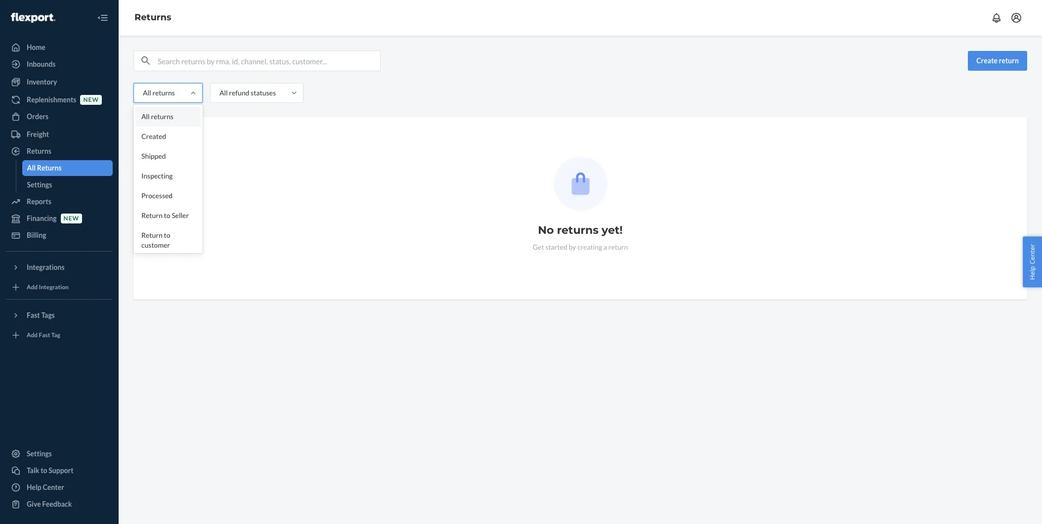 Task type: locate. For each thing, give the bounding box(es) containing it.
add down fast tags
[[27, 332, 38, 339]]

to inside talk to support button
[[41, 466, 47, 475]]

0 vertical spatial center
[[1028, 244, 1037, 264]]

1 vertical spatial return
[[609, 243, 628, 251]]

shipped
[[141, 152, 166, 160]]

1 vertical spatial new
[[64, 215, 79, 222]]

to left seller
[[164, 211, 170, 220]]

1 horizontal spatial center
[[1028, 244, 1037, 264]]

inspecting
[[141, 172, 173, 180]]

billing
[[27, 231, 46, 239]]

0 vertical spatial returns
[[152, 89, 175, 97]]

settings link down all returns link
[[22, 177, 113, 193]]

tags
[[41, 311, 55, 319]]

to for support
[[41, 466, 47, 475]]

inbounds
[[27, 60, 56, 68]]

0 vertical spatial new
[[83, 96, 99, 104]]

returns
[[135, 12, 171, 23], [27, 147, 51, 155], [37, 164, 62, 172]]

1 horizontal spatial return
[[999, 56, 1019, 65]]

created
[[141, 132, 166, 140]]

return down processed
[[141, 211, 163, 220]]

0 horizontal spatial help
[[27, 483, 41, 492]]

return for return to customer
[[141, 231, 163, 239]]

fast left tags
[[27, 311, 40, 319]]

1 add from the top
[[27, 284, 38, 291]]

1 horizontal spatial help center
[[1028, 244, 1037, 280]]

return
[[141, 211, 163, 220], [141, 231, 163, 239]]

feedback
[[42, 500, 72, 508]]

return up 'customer' at the left top of page
[[141, 231, 163, 239]]

no
[[538, 224, 554, 237]]

return inside 'button'
[[999, 56, 1019, 65]]

give feedback button
[[6, 496, 113, 512]]

integrations
[[27, 263, 65, 271]]

returns inside all returns link
[[37, 164, 62, 172]]

help center link
[[6, 480, 113, 495]]

home link
[[6, 40, 113, 55]]

0 horizontal spatial new
[[64, 215, 79, 222]]

to right talk
[[41, 466, 47, 475]]

statuses
[[251, 89, 276, 97]]

0 horizontal spatial help center
[[27, 483, 64, 492]]

1 vertical spatial settings link
[[6, 446, 113, 462]]

fast
[[27, 311, 40, 319], [39, 332, 50, 339]]

create return
[[977, 56, 1019, 65]]

open account menu image
[[1011, 12, 1023, 24]]

1 vertical spatial add
[[27, 332, 38, 339]]

get started by creating a return
[[533, 243, 628, 251]]

0 vertical spatial return
[[141, 211, 163, 220]]

integrations button
[[6, 260, 113, 275]]

talk to support
[[27, 466, 74, 475]]

settings
[[27, 180, 52, 189], [27, 449, 52, 458]]

help inside help center button
[[1028, 266, 1037, 280]]

0 vertical spatial to
[[164, 211, 170, 220]]

to
[[164, 211, 170, 220], [164, 231, 170, 239], [41, 466, 47, 475]]

center
[[1028, 244, 1037, 264], [43, 483, 64, 492]]

billing link
[[6, 227, 113, 243]]

settings up reports
[[27, 180, 52, 189]]

0 vertical spatial add
[[27, 284, 38, 291]]

1 horizontal spatial new
[[83, 96, 99, 104]]

1 vertical spatial center
[[43, 483, 64, 492]]

fast tags
[[27, 311, 55, 319]]

1 vertical spatial settings
[[27, 449, 52, 458]]

fast left tag
[[39, 332, 50, 339]]

new for financing
[[64, 215, 79, 222]]

return right a
[[609, 243, 628, 251]]

new down reports link
[[64, 215, 79, 222]]

0 vertical spatial returns link
[[135, 12, 171, 23]]

add
[[27, 284, 38, 291], [27, 332, 38, 339]]

settings link up 'support'
[[6, 446, 113, 462]]

1 vertical spatial all returns
[[141, 112, 174, 121]]

1 vertical spatial fast
[[39, 332, 50, 339]]

1 vertical spatial help
[[27, 483, 41, 492]]

return inside return to customer
[[141, 231, 163, 239]]

to for seller
[[164, 211, 170, 220]]

fast inside "dropdown button"
[[27, 311, 40, 319]]

0 vertical spatial settings
[[27, 180, 52, 189]]

new
[[83, 96, 99, 104], [64, 215, 79, 222]]

all returns
[[27, 164, 62, 172]]

0 vertical spatial help center
[[1028, 244, 1037, 280]]

returns
[[152, 89, 175, 97], [151, 112, 174, 121], [557, 224, 599, 237]]

add for add integration
[[27, 284, 38, 291]]

0 horizontal spatial returns link
[[6, 143, 113, 159]]

0 vertical spatial fast
[[27, 311, 40, 319]]

settings up talk
[[27, 449, 52, 458]]

add left integration
[[27, 284, 38, 291]]

1 vertical spatial return
[[141, 231, 163, 239]]

empty list image
[[554, 157, 607, 211]]

1 horizontal spatial help
[[1028, 266, 1037, 280]]

returns link
[[135, 12, 171, 23], [6, 143, 113, 159]]

2 vertical spatial to
[[41, 466, 47, 475]]

creating
[[578, 243, 602, 251]]

0 vertical spatial help
[[1028, 266, 1037, 280]]

all
[[143, 89, 151, 97], [219, 89, 228, 97], [141, 112, 150, 121], [27, 164, 36, 172]]

2 return from the top
[[141, 231, 163, 239]]

talk
[[27, 466, 39, 475]]

help
[[1028, 266, 1037, 280], [27, 483, 41, 492]]

help center button
[[1023, 237, 1042, 287]]

add integration
[[27, 284, 69, 291]]

started
[[546, 243, 568, 251]]

replenishments
[[27, 95, 76, 104]]

0 vertical spatial return
[[999, 56, 1019, 65]]

all returns
[[143, 89, 175, 97], [141, 112, 174, 121]]

1 vertical spatial returns
[[151, 112, 174, 121]]

2 add from the top
[[27, 332, 38, 339]]

add fast tag
[[27, 332, 60, 339]]

reports
[[27, 197, 51, 206]]

1 settings from the top
[[27, 180, 52, 189]]

help inside help center link
[[27, 483, 41, 492]]

talk to support button
[[6, 463, 113, 479]]

help center
[[1028, 244, 1037, 280], [27, 483, 64, 492]]

home
[[27, 43, 45, 51]]

refund
[[229, 89, 249, 97]]

2 vertical spatial returns
[[37, 164, 62, 172]]

1 vertical spatial returns link
[[6, 143, 113, 159]]

give
[[27, 500, 41, 508]]

return
[[999, 56, 1019, 65], [609, 243, 628, 251]]

fast inside 'link'
[[39, 332, 50, 339]]

1 vertical spatial to
[[164, 231, 170, 239]]

add inside add fast tag 'link'
[[27, 332, 38, 339]]

new up 'orders' link
[[83, 96, 99, 104]]

settings link
[[22, 177, 113, 193], [6, 446, 113, 462]]

add inside add integration link
[[27, 284, 38, 291]]

1 return from the top
[[141, 211, 163, 220]]

seller
[[172, 211, 189, 220]]

to inside return to customer
[[164, 231, 170, 239]]

to up 'customer' at the left top of page
[[164, 231, 170, 239]]

return right create
[[999, 56, 1019, 65]]

0 vertical spatial all returns
[[143, 89, 175, 97]]



Task type: describe. For each thing, give the bounding box(es) containing it.
close navigation image
[[97, 12, 109, 24]]

new for replenishments
[[83, 96, 99, 104]]

2 vertical spatial returns
[[557, 224, 599, 237]]

get
[[533, 243, 544, 251]]

orders link
[[6, 109, 113, 125]]

orders
[[27, 112, 49, 121]]

by
[[569, 243, 576, 251]]

integration
[[39, 284, 69, 291]]

processed
[[141, 191, 173, 200]]

0 vertical spatial settings link
[[22, 177, 113, 193]]

give feedback
[[27, 500, 72, 508]]

add for add fast tag
[[27, 332, 38, 339]]

flexport logo image
[[11, 13, 55, 23]]

open notifications image
[[991, 12, 1003, 24]]

return to seller
[[141, 211, 189, 220]]

support
[[49, 466, 74, 475]]

help center inside button
[[1028, 244, 1037, 280]]

return for return to seller
[[141, 211, 163, 220]]

0 vertical spatial returns
[[135, 12, 171, 23]]

center inside button
[[1028, 244, 1037, 264]]

add fast tag link
[[6, 327, 113, 343]]

reports link
[[6, 194, 113, 210]]

1 vertical spatial help center
[[27, 483, 64, 492]]

customer
[[141, 241, 170, 249]]

1 vertical spatial returns
[[27, 147, 51, 155]]

return to customer
[[141, 231, 170, 249]]

inbounds link
[[6, 56, 113, 72]]

freight
[[27, 130, 49, 138]]

2 settings from the top
[[27, 449, 52, 458]]

Search returns by rma, id, channel, status, customer... text field
[[158, 51, 380, 71]]

1 horizontal spatial returns link
[[135, 12, 171, 23]]

all returns link
[[22, 160, 113, 176]]

yet!
[[602, 224, 623, 237]]

create return button
[[968, 51, 1028, 71]]

financing
[[27, 214, 57, 223]]

inventory link
[[6, 74, 113, 90]]

0 horizontal spatial return
[[609, 243, 628, 251]]

a
[[604, 243, 607, 251]]

tag
[[51, 332, 60, 339]]

fast tags button
[[6, 308, 113, 323]]

add integration link
[[6, 279, 113, 295]]

create
[[977, 56, 998, 65]]

freight link
[[6, 127, 113, 142]]

0 horizontal spatial center
[[43, 483, 64, 492]]

to for customer
[[164, 231, 170, 239]]

all refund statuses
[[219, 89, 276, 97]]

inventory
[[27, 78, 57, 86]]

no returns yet!
[[538, 224, 623, 237]]



Task type: vqa. For each thing, say whether or not it's contained in the screenshot.
bottommost 4 button
no



